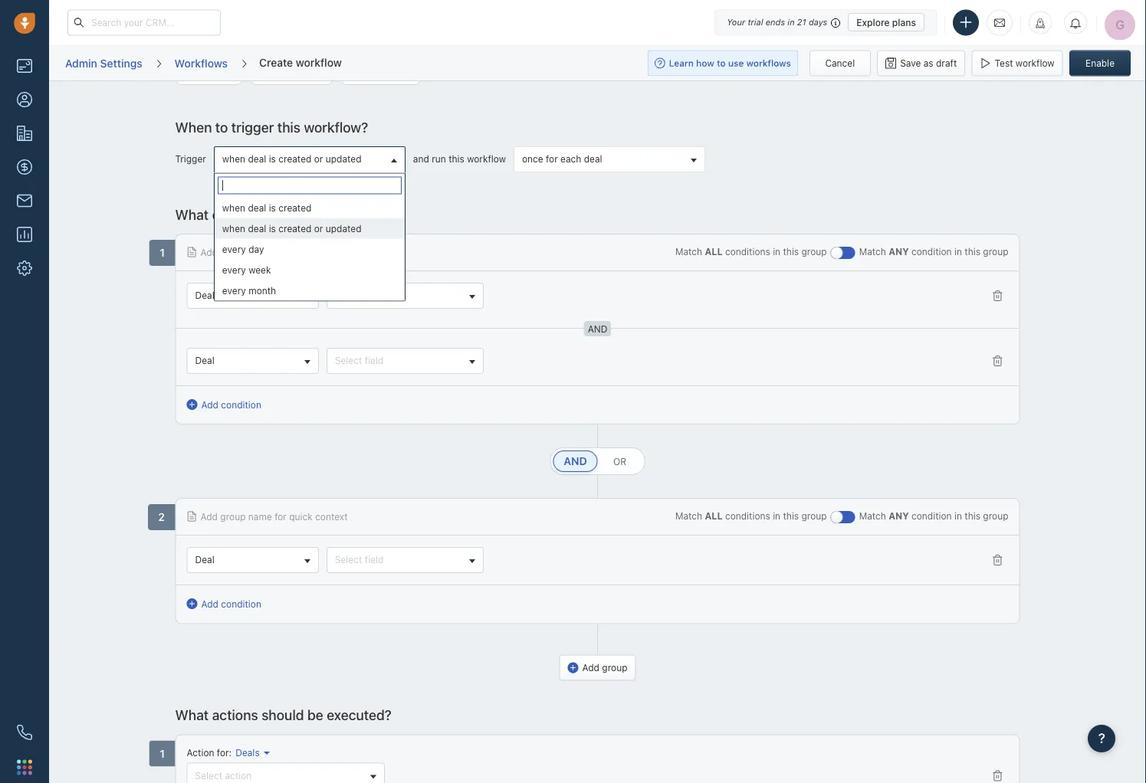 Task type: describe. For each thing, give the bounding box(es) containing it.
add group name for quick context for 3rd "deal" button from the bottom of the page
[[201, 247, 348, 258]]

all for 3rd "deal" button from the bottom of the page
[[705, 247, 723, 258]]

match all conditions in this group for select field button associated with third "deal" button from the top of the page
[[675, 512, 827, 522]]

when deal is created or updated button
[[214, 147, 405, 173]]

every month option
[[215, 280, 405, 301]]

field for third "deal" button from the top of the page
[[365, 555, 384, 566]]

match all conditions in this group for 3rd "deal" button from the bottom of the page select field button
[[675, 247, 827, 258]]

each
[[561, 154, 581, 165]]

all for third "deal" button from the top of the page
[[705, 512, 723, 522]]

select for second "deal" button from the top
[[335, 356, 362, 367]]

to
[[215, 119, 228, 136]]

every for every day
[[222, 244, 246, 255]]

or link
[[598, 451, 642, 473]]

name for third "deal" button from the top of the page
[[248, 512, 272, 523]]

workflows link
[[174, 51, 228, 75]]

enable button
[[1070, 50, 1131, 76]]

explore plans link
[[848, 13, 925, 31]]

action for :
[[187, 748, 232, 759]]

your trial ends in 21 days
[[727, 17, 827, 27]]

test workflow
[[995, 58, 1055, 69]]

what conditions should be met?
[[175, 207, 378, 223]]

add group button
[[559, 655, 636, 681]]

every day
[[222, 244, 264, 255]]

updated inside option
[[326, 223, 362, 234]]

created inside option
[[279, 223, 312, 234]]

select field button for third "deal" button from the top of the page
[[326, 548, 484, 574]]

actions
[[212, 708, 258, 724]]

add group
[[582, 663, 628, 674]]

every for every week
[[222, 265, 246, 275]]

trigger
[[175, 154, 206, 165]]

day
[[249, 244, 264, 255]]

Search your CRM... text field
[[67, 10, 221, 36]]

field for 3rd "deal" button from the bottom of the page
[[365, 291, 384, 301]]

action
[[187, 748, 214, 759]]

is for when deal is created or updated dropdown button
[[269, 154, 276, 165]]

test
[[995, 58, 1013, 69]]

deal for third "deal" button from the top of the page
[[195, 555, 214, 566]]

conditions for third "deal" button from the top of the page
[[725, 512, 770, 522]]

draft
[[936, 58, 957, 69]]

save as draft
[[900, 58, 957, 69]]

create workflow
[[259, 56, 342, 68]]

test workflow button
[[972, 50, 1063, 76]]

conditions for 3rd "deal" button from the bottom of the page
[[725, 247, 770, 258]]

workflow for create workflow
[[296, 56, 342, 68]]

create
[[259, 56, 293, 68]]

cancel button
[[810, 50, 871, 76]]

and run this workflow
[[413, 154, 506, 165]]

21
[[797, 17, 806, 27]]

deal inside dropdown button
[[248, 154, 266, 165]]

add condition for 1st the add condition link from the top of the page
[[201, 400, 261, 411]]

select for third "deal" button from the top of the page
[[335, 555, 362, 566]]

every month
[[222, 285, 276, 296]]

once
[[522, 154, 543, 165]]

every week
[[222, 265, 271, 275]]

0 vertical spatial conditions
[[212, 207, 278, 223]]

enable
[[1086, 58, 1115, 69]]

run
[[432, 154, 446, 165]]

executed?
[[327, 708, 392, 724]]

or inside dropdown button
[[314, 154, 323, 165]]

met?
[[347, 207, 378, 223]]

be for executed?
[[307, 708, 323, 724]]

updated inside dropdown button
[[326, 154, 362, 165]]

when deal is created or updated inside dropdown button
[[222, 154, 362, 165]]

week
[[249, 265, 271, 275]]



Task type: vqa. For each thing, say whether or not it's contained in the screenshot.
second add condition
yes



Task type: locate. For each thing, give the bounding box(es) containing it.
match any condition in this group for 3rd "deal" button from the bottom of the page
[[859, 247, 1009, 258]]

1 vertical spatial deal
[[195, 356, 214, 367]]

2 vertical spatial deal
[[195, 555, 214, 566]]

cancel
[[825, 58, 855, 69]]

what for what actions should be executed?
[[175, 708, 209, 724]]

is up when deal is created or updated option on the left of the page
[[269, 202, 276, 213]]

3 select field from the top
[[335, 555, 384, 566]]

should for actions
[[262, 708, 304, 724]]

is for list box containing when deal is created
[[269, 202, 276, 213]]

deals
[[236, 748, 260, 759]]

deal for second "deal" button from the top
[[195, 356, 214, 367]]

settings
[[100, 57, 142, 69]]

2 deal button from the top
[[187, 348, 319, 375]]

0 vertical spatial should
[[281, 207, 324, 223]]

when deal is created or updated up the every day option
[[222, 223, 362, 234]]

1 vertical spatial created
[[279, 202, 312, 213]]

what for what conditions should be met?
[[175, 207, 209, 223]]

or
[[314, 154, 323, 165], [314, 223, 323, 234], [613, 457, 626, 467]]

workflow?
[[304, 119, 368, 136]]

2 vertical spatial select field button
[[326, 548, 484, 574]]

when to trigger this workflow?
[[175, 119, 368, 136]]

field for second "deal" button from the top
[[365, 356, 384, 367]]

explore
[[857, 17, 890, 28]]

2 vertical spatial created
[[279, 223, 312, 234]]

workflow left once on the left top of page
[[467, 154, 506, 165]]

2 what from the top
[[175, 708, 209, 724]]

field
[[365, 291, 384, 301], [365, 356, 384, 367], [365, 555, 384, 566]]

1 vertical spatial match all conditions in this group
[[675, 512, 827, 522]]

1 when from the top
[[222, 154, 245, 165]]

admin settings
[[65, 57, 142, 69]]

0 vertical spatial deal
[[195, 291, 214, 301]]

phone image
[[17, 725, 32, 741]]

name
[[248, 247, 272, 258], [248, 512, 272, 523]]

1 vertical spatial add group name for quick context
[[201, 512, 348, 523]]

1 vertical spatial is
[[269, 202, 276, 213]]

3 field from the top
[[365, 555, 384, 566]]

list box containing when deal is created
[[215, 197, 405, 301]]

every down every week
[[222, 285, 246, 296]]

2 deal from the top
[[195, 356, 214, 367]]

workflow right test
[[1016, 58, 1055, 69]]

created inside dropdown button
[[279, 154, 312, 165]]

1 add condition from the top
[[201, 400, 261, 411]]

select field for second "deal" button from the top
[[335, 356, 384, 367]]

1 field from the top
[[365, 291, 384, 301]]

2 any from the top
[[889, 512, 909, 522]]

what
[[175, 207, 209, 223], [175, 708, 209, 724]]

condition
[[912, 247, 952, 258], [221, 400, 261, 411], [912, 512, 952, 522], [221, 599, 261, 610]]

0 vertical spatial is
[[269, 154, 276, 165]]

0 vertical spatial match any condition in this group
[[859, 247, 1009, 258]]

0 horizontal spatial workflow
[[296, 56, 342, 68]]

is down when to trigger this workflow?
[[269, 154, 276, 165]]

and link
[[553, 451, 598, 473], [553, 451, 598, 473]]

deal inside option
[[248, 202, 266, 213]]

1 vertical spatial all
[[705, 512, 723, 522]]

for inside button
[[546, 154, 558, 165]]

1 vertical spatial match any condition in this group
[[859, 512, 1009, 522]]

explore plans
[[857, 17, 916, 28]]

email image
[[994, 16, 1005, 29]]

1 add group name for quick context from the top
[[201, 247, 348, 258]]

your
[[727, 17, 745, 27]]

select field for third "deal" button from the top of the page
[[335, 555, 384, 566]]

3 when from the top
[[222, 223, 245, 234]]

freshworks switcher image
[[17, 760, 32, 775]]

0 vertical spatial any
[[889, 247, 909, 258]]

when inside dropdown button
[[222, 154, 245, 165]]

2 select field button from the top
[[326, 348, 484, 375]]

workflow inside 'button'
[[1016, 58, 1055, 69]]

2 every from the top
[[222, 265, 246, 275]]

month
[[249, 285, 276, 296]]

group inside button
[[602, 663, 628, 674]]

when deal is created or updated
[[222, 154, 362, 165], [222, 223, 362, 234]]

0 vertical spatial match all conditions in this group
[[675, 247, 827, 258]]

1 vertical spatial when
[[222, 202, 245, 213]]

0 vertical spatial every
[[222, 244, 246, 255]]

3 is from the top
[[269, 223, 276, 234]]

name for 3rd "deal" button from the bottom of the page
[[248, 247, 272, 258]]

when deal is created
[[222, 202, 312, 213]]

workflow right create
[[296, 56, 342, 68]]

workflow
[[296, 56, 342, 68], [1016, 58, 1055, 69], [467, 154, 506, 165]]

1 vertical spatial quick
[[289, 512, 313, 523]]

deal
[[195, 291, 214, 301], [195, 356, 214, 367], [195, 555, 214, 566]]

1 every from the top
[[222, 244, 246, 255]]

1 context from the top
[[315, 247, 348, 258]]

1 vertical spatial any
[[889, 512, 909, 522]]

be left met?
[[327, 207, 343, 223]]

1 vertical spatial conditions
[[725, 247, 770, 258]]

every for every month
[[222, 285, 246, 296]]

3 select field button from the top
[[326, 548, 484, 574]]

conditions
[[212, 207, 278, 223], [725, 247, 770, 258], [725, 512, 770, 522]]

2 vertical spatial when
[[222, 223, 245, 234]]

or inside option
[[314, 223, 323, 234]]

this
[[277, 119, 301, 136], [449, 154, 464, 165], [783, 247, 799, 258], [965, 247, 981, 258], [783, 512, 799, 522], [965, 512, 981, 522]]

when inside option
[[222, 202, 245, 213]]

add group name for quick context for third "deal" button from the top of the page
[[201, 512, 348, 523]]

when deal is created or updated inside option
[[222, 223, 362, 234]]

0 vertical spatial created
[[279, 154, 312, 165]]

1 add condition link from the top
[[187, 398, 261, 412]]

list box
[[215, 197, 405, 301]]

workflow for test workflow
[[1016, 58, 1055, 69]]

quick for 3rd "deal" button from the bottom of the page
[[289, 247, 313, 258]]

1 name from the top
[[248, 247, 272, 258]]

0 vertical spatial what
[[175, 207, 209, 223]]

created for when deal is created or updated dropdown button
[[279, 154, 312, 165]]

1 horizontal spatial be
[[327, 207, 343, 223]]

select field button for second "deal" button from the top
[[326, 348, 484, 375]]

2 when from the top
[[222, 202, 245, 213]]

workflows
[[175, 57, 228, 69]]

0 vertical spatial select field
[[335, 291, 384, 301]]

1 vertical spatial when deal is created or updated
[[222, 223, 362, 234]]

2 vertical spatial conditions
[[725, 512, 770, 522]]

2 field from the top
[[365, 356, 384, 367]]

1 updated from the top
[[326, 154, 362, 165]]

0 horizontal spatial be
[[307, 708, 323, 724]]

1 vertical spatial should
[[262, 708, 304, 724]]

0 vertical spatial context
[[315, 247, 348, 258]]

0 vertical spatial add condition
[[201, 400, 261, 411]]

context
[[315, 247, 348, 258], [315, 512, 348, 523]]

is inside when deal is created or updated option
[[269, 223, 276, 234]]

any
[[889, 247, 909, 258], [889, 512, 909, 522]]

match any condition in this group
[[859, 247, 1009, 258], [859, 512, 1009, 522]]

when deal is created option
[[215, 197, 405, 218]]

2 add group name for quick context from the top
[[201, 512, 348, 523]]

and
[[413, 154, 429, 165], [564, 456, 587, 468], [566, 457, 585, 467]]

plans
[[892, 17, 916, 28]]

select field button for 3rd "deal" button from the bottom of the page
[[326, 283, 484, 309]]

select
[[335, 291, 362, 301], [335, 356, 362, 367], [335, 555, 362, 566], [195, 771, 222, 782]]

add
[[201, 247, 218, 258], [201, 400, 219, 411], [201, 512, 218, 523], [201, 599, 219, 610], [582, 663, 600, 674]]

1 vertical spatial updated
[[326, 223, 362, 234]]

1 vertical spatial deal button
[[187, 348, 319, 375]]

every week option
[[215, 260, 405, 280]]

updated down workflow?
[[326, 154, 362, 165]]

when
[[222, 154, 245, 165], [222, 202, 245, 213], [222, 223, 245, 234]]

1 match all conditions in this group from the top
[[675, 247, 827, 258]]

select action
[[195, 771, 252, 782]]

1 any from the top
[[889, 247, 909, 258]]

1 select field button from the top
[[326, 283, 484, 309]]

:
[[229, 748, 232, 759]]

days
[[809, 17, 827, 27]]

2 add condition link from the top
[[187, 598, 261, 612]]

0 vertical spatial when
[[222, 154, 245, 165]]

match any condition in this group for third "deal" button from the top of the page
[[859, 512, 1009, 522]]

ends
[[766, 17, 785, 27]]

add condition for 1st the add condition link from the bottom of the page
[[201, 599, 261, 610]]

select field button
[[326, 283, 484, 309], [326, 348, 484, 375], [326, 548, 484, 574]]

deals button
[[232, 747, 270, 760]]

1 vertical spatial name
[[248, 512, 272, 523]]

2 match all conditions in this group from the top
[[675, 512, 827, 522]]

1 match any condition in this group from the top
[[859, 247, 1009, 258]]

quick
[[289, 247, 313, 258], [289, 512, 313, 523]]

2 match any condition in this group from the top
[[859, 512, 1009, 522]]

0 vertical spatial all
[[705, 247, 723, 258]]

0 vertical spatial add group name for quick context
[[201, 247, 348, 258]]

add condition link
[[187, 398, 261, 412], [187, 598, 261, 612]]

trigger
[[231, 119, 274, 136]]

when deal is created or updated down when to trigger this workflow?
[[222, 154, 362, 165]]

0 vertical spatial add condition link
[[187, 398, 261, 412]]

when for list box containing when deal is created
[[222, 202, 245, 213]]

3 deal button from the top
[[187, 548, 319, 574]]

1 all from the top
[[705, 247, 723, 258]]

2 vertical spatial select field
[[335, 555, 384, 566]]

3 deal from the top
[[195, 555, 214, 566]]

1 created from the top
[[279, 154, 312, 165]]

0 vertical spatial deal button
[[187, 283, 319, 309]]

what down trigger
[[175, 207, 209, 223]]

0 vertical spatial name
[[248, 247, 272, 258]]

1 when deal is created or updated from the top
[[222, 154, 362, 165]]

deal for 3rd "deal" button from the bottom of the page
[[195, 291, 214, 301]]

1 what from the top
[[175, 207, 209, 223]]

any for 3rd "deal" button from the bottom of the page
[[889, 247, 909, 258]]

3 created from the top
[[279, 223, 312, 234]]

1 vertical spatial every
[[222, 265, 246, 275]]

2 vertical spatial field
[[365, 555, 384, 566]]

2 is from the top
[[269, 202, 276, 213]]

1 vertical spatial be
[[307, 708, 323, 724]]

3 every from the top
[[222, 285, 246, 296]]

every inside option
[[222, 285, 246, 296]]

2 vertical spatial or
[[613, 457, 626, 467]]

is
[[269, 154, 276, 165], [269, 202, 276, 213], [269, 223, 276, 234]]

created up when deal is created or updated option on the left of the page
[[279, 202, 312, 213]]

quick for third "deal" button from the top of the page
[[289, 512, 313, 523]]

2 context from the top
[[315, 512, 348, 523]]

what actions should be executed?
[[175, 708, 392, 724]]

select for 3rd "deal" button from the bottom of the page
[[335, 291, 362, 301]]

every left day at top left
[[222, 244, 246, 255]]

1 vertical spatial add condition link
[[187, 598, 261, 612]]

deal button
[[187, 283, 319, 309], [187, 348, 319, 375], [187, 548, 319, 574]]

be left executed?
[[307, 708, 323, 724]]

group
[[802, 247, 827, 258], [983, 247, 1009, 258], [220, 247, 246, 258], [802, 512, 827, 522], [983, 512, 1009, 522], [220, 512, 246, 523], [602, 663, 628, 674]]

deal
[[248, 154, 266, 165], [584, 154, 602, 165], [248, 202, 266, 213], [248, 223, 266, 234]]

0 vertical spatial field
[[365, 291, 384, 301]]

0 vertical spatial quick
[[289, 247, 313, 258]]

2 name from the top
[[248, 512, 272, 523]]

any for third "deal" button from the top of the page
[[889, 512, 909, 522]]

when for when deal is created or updated dropdown button
[[222, 154, 245, 165]]

every down every day
[[222, 265, 246, 275]]

created inside option
[[279, 202, 312, 213]]

is inside when deal is created or updated dropdown button
[[269, 154, 276, 165]]

2 quick from the top
[[289, 512, 313, 523]]

1 vertical spatial add condition
[[201, 599, 261, 610]]

save as draft button
[[877, 50, 966, 76]]

once for each deal
[[522, 154, 602, 165]]

when inside option
[[222, 223, 245, 234]]

once for each deal button
[[514, 147, 705, 173]]

1 vertical spatial select field button
[[326, 348, 484, 375]]

updated up the every day option
[[326, 223, 362, 234]]

when
[[175, 119, 212, 136]]

2 created from the top
[[279, 202, 312, 213]]

updated
[[326, 154, 362, 165], [326, 223, 362, 234]]

select field
[[335, 291, 384, 301], [335, 356, 384, 367], [335, 555, 384, 566]]

1 vertical spatial what
[[175, 708, 209, 724]]

should right actions
[[262, 708, 304, 724]]

be for met?
[[327, 207, 343, 223]]

created down when to trigger this workflow?
[[279, 154, 312, 165]]

0 vertical spatial when deal is created or updated
[[222, 154, 362, 165]]

add group name for quick context
[[201, 247, 348, 258], [201, 512, 348, 523]]

2 updated from the top
[[326, 223, 362, 234]]

1 horizontal spatial workflow
[[467, 154, 506, 165]]

trial
[[748, 17, 763, 27]]

0 vertical spatial updated
[[326, 154, 362, 165]]

1 quick from the top
[[289, 247, 313, 258]]

deal inside option
[[248, 223, 266, 234]]

action
[[225, 771, 252, 782]]

add condition
[[201, 400, 261, 411], [201, 599, 261, 610]]

created
[[279, 154, 312, 165], [279, 202, 312, 213], [279, 223, 312, 234]]

match
[[675, 247, 702, 258], [859, 247, 886, 258], [675, 512, 702, 522], [859, 512, 886, 522]]

1 vertical spatial context
[[315, 512, 348, 523]]

1 deal button from the top
[[187, 283, 319, 309]]

all
[[705, 247, 723, 258], [705, 512, 723, 522]]

match all conditions in this group
[[675, 247, 827, 258], [675, 512, 827, 522]]

context for select field button associated with third "deal" button from the top of the page
[[315, 512, 348, 523]]

phone element
[[9, 718, 40, 748]]

deal inside button
[[584, 154, 602, 165]]

as
[[924, 58, 934, 69]]

every day option
[[215, 239, 405, 260]]

select inside 'button'
[[195, 771, 222, 782]]

context for 3rd "deal" button from the bottom of the page select field button
[[315, 247, 348, 258]]

every
[[222, 244, 246, 255], [222, 265, 246, 275], [222, 285, 246, 296]]

created for list box containing when deal is created
[[279, 202, 312, 213]]

admin
[[65, 57, 97, 69]]

2 select field from the top
[[335, 356, 384, 367]]

2 vertical spatial is
[[269, 223, 276, 234]]

2 add condition from the top
[[201, 599, 261, 610]]

2 vertical spatial every
[[222, 285, 246, 296]]

should for conditions
[[281, 207, 324, 223]]

1 select field from the top
[[335, 291, 384, 301]]

1 vertical spatial or
[[314, 223, 323, 234]]

2 all from the top
[[705, 512, 723, 522]]

should up the every day option
[[281, 207, 324, 223]]

add inside button
[[582, 663, 600, 674]]

in
[[788, 17, 795, 27], [773, 247, 781, 258], [955, 247, 962, 258], [773, 512, 781, 522], [955, 512, 962, 522]]

0 vertical spatial select field button
[[326, 283, 484, 309]]

created down when deal is created option
[[279, 223, 312, 234]]

for
[[546, 154, 558, 165], [275, 247, 287, 258], [275, 512, 287, 523], [217, 748, 229, 759]]

0 vertical spatial or
[[314, 154, 323, 165]]

select action button
[[187, 764, 385, 784]]

select field for 3rd "deal" button from the bottom of the page
[[335, 291, 384, 301]]

2 vertical spatial deal button
[[187, 548, 319, 574]]

save
[[900, 58, 921, 69]]

is down when deal is created
[[269, 223, 276, 234]]

is inside when deal is created option
[[269, 202, 276, 213]]

1 vertical spatial field
[[365, 356, 384, 367]]

0 vertical spatial be
[[327, 207, 343, 223]]

what up action
[[175, 708, 209, 724]]

admin settings link
[[64, 51, 143, 75]]

when deal is created or updated option
[[215, 218, 405, 239]]

None search field
[[218, 177, 402, 194]]

group
[[175, 49, 1020, 93]]

1 is from the top
[[269, 154, 276, 165]]

1 deal from the top
[[195, 291, 214, 301]]

2 when deal is created or updated from the top
[[222, 223, 362, 234]]

1 vertical spatial select field
[[335, 356, 384, 367]]

2 horizontal spatial workflow
[[1016, 58, 1055, 69]]



